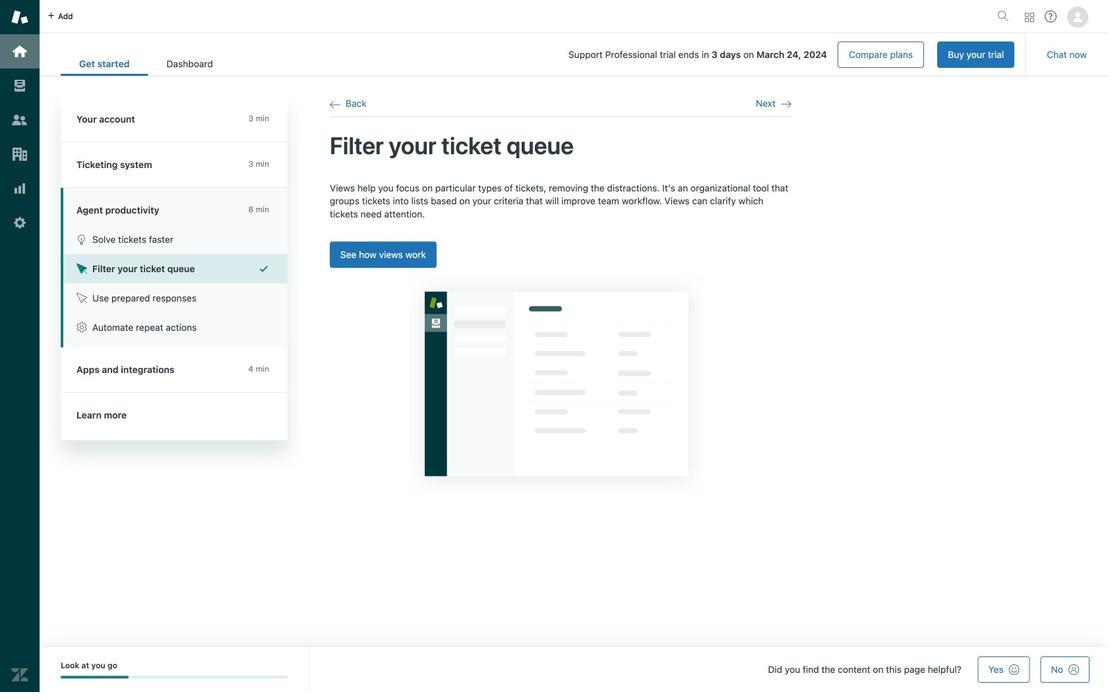 Task type: vqa. For each thing, say whether or not it's contained in the screenshot.
'MARCH 24, 2024' text field
yes



Task type: locate. For each thing, give the bounding box(es) containing it.
tab
[[148, 51, 231, 76]]

heading
[[61, 97, 288, 142]]

tab list
[[61, 51, 231, 76]]

admin image
[[11, 214, 28, 232]]

progress bar
[[61, 676, 288, 679]]

get help image
[[1045, 11, 1057, 22]]

zendesk products image
[[1025, 13, 1034, 22]]



Task type: describe. For each thing, give the bounding box(es) containing it.
customers image
[[11, 111, 28, 129]]

main element
[[0, 0, 40, 693]]

zendesk image
[[11, 667, 28, 684]]

reporting image
[[11, 180, 28, 197]]

organizations image
[[11, 146, 28, 163]]

views image
[[11, 77, 28, 94]]

March 24, 2024 text field
[[757, 49, 827, 60]]

indicates location of where to select views. image
[[404, 271, 709, 497]]

zendesk support image
[[11, 9, 28, 26]]

get started image
[[11, 43, 28, 60]]



